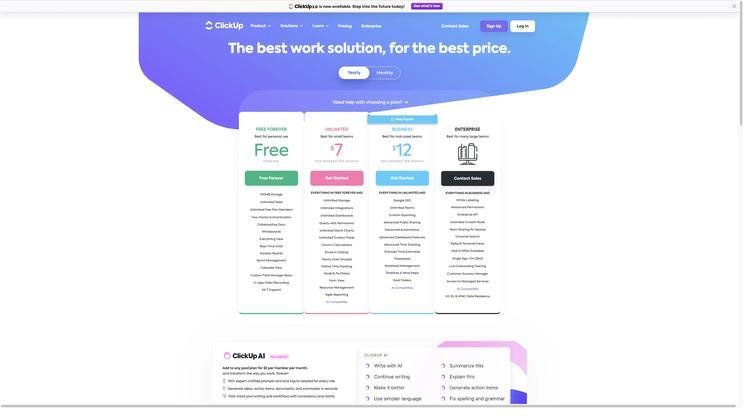 Task type: describe. For each thing, give the bounding box(es) containing it.
custom exporting button
[[387, 212, 417, 219]]

0 vertical spatial business
[[392, 128, 412, 132]]

0 vertical spatial permissions
[[467, 206, 484, 209]]

unlimited for unlimited tasks
[[260, 201, 274, 204]]

boards
[[272, 252, 283, 255]]

single sign-on (sso) button
[[451, 255, 485, 263]]

column calculations button
[[320, 241, 354, 249]]

management for workload management
[[400, 265, 420, 268]]

month for 7
[[346, 160, 358, 163]]

training
[[474, 265, 486, 268]]

1 teams from the left
[[343, 135, 353, 138]]

calendar view button
[[259, 264, 284, 272]]

access
[[447, 280, 457, 283]]

everything for everything view
[[260, 238, 275, 241]]

1 horizontal spatial ai compatible button
[[390, 284, 414, 292]]

for inside list
[[314, 380, 318, 383]]

us,
[[445, 295, 450, 298]]

member for 7
[[323, 160, 337, 163]]

column calculations
[[321, 244, 352, 247]]

two-factor authentication button
[[250, 214, 293, 222]]

custom down gantt
[[334, 236, 345, 239]]

manager for field
[[270, 274, 284, 277]]

collaborative
[[257, 223, 277, 226]]

workflows
[[273, 395, 289, 398]]

per for 12
[[381, 160, 387, 163]]

plan
[[272, 209, 278, 211]]

real-time chat
[[260, 245, 283, 248]]

1 horizontal spatial unlimited
[[402, 192, 418, 195]]

24/7 support
[[262, 289, 281, 292]]

per up work,
[[268, 367, 274, 370]]

future
[[379, 5, 391, 9]]

100mb storage
[[260, 193, 283, 196]]

for inside add to any paid plan for $5 per member per month, and transform the way you work, forever!
[[258, 367, 263, 370]]

sprint management
[[257, 259, 286, 262]]

live
[[449, 265, 455, 268]]

1 vertical spatial business
[[469, 192, 483, 195]]

unlimited for unlimited gantt charts
[[320, 229, 334, 232]]

prompts
[[261, 380, 275, 383]]

expert-
[[236, 380, 248, 383]]

advanced for advanced dashboard features
[[379, 236, 394, 239]]

member for 12
[[388, 160, 403, 163]]

get for 1st get started button from the right
[[391, 176, 398, 180]]

fast-track your writing and workflows with consistency and clarity
[[229, 395, 335, 398]]

best for personal use
[[255, 135, 288, 138]]

everything for everything in unlimited and
[[379, 192, 398, 195]]

get for 2nd get started button from right
[[325, 176, 332, 180]]

every
[[319, 380, 328, 383]]

search
[[470, 235, 480, 238]]

enterprise api button
[[456, 211, 479, 219]]

advanced dashboard features button
[[378, 234, 427, 241]]

inputs
[[290, 380, 300, 383]]

1 horizontal spatial teams
[[405, 206, 414, 209]]

recording
[[274, 282, 289, 285]]

enterprise for enterprise
[[361, 24, 381, 28]]

portfolios
[[336, 272, 350, 275]]

free inside dropdown button
[[265, 209, 271, 211]]

custom exporting
[[389, 214, 415, 217]]

sales for bottommost "contact sales" button
[[471, 177, 481, 180]]

view for form view
[[337, 279, 344, 282]]

universal search
[[455, 235, 480, 238]]

onboarding
[[456, 265, 474, 268]]

pricing
[[338, 24, 352, 28]]

month for 12
[[411, 160, 424, 163]]

unlimited for unlimited custom fields
[[319, 236, 333, 239]]

managed
[[461, 280, 476, 283]]

timelines & mind maps
[[386, 272, 419, 275]]

1 horizontal spatial sharing
[[458, 228, 470, 231]]

factor
[[259, 216, 269, 219]]

available.
[[332, 5, 351, 9]]

workload management
[[385, 265, 420, 268]]

msa
[[451, 250, 458, 253]]

calculations
[[334, 244, 352, 247]]

enterprise for enterprise api
[[457, 213, 472, 216]]

items,
[[265, 387, 275, 391]]

unlimited storage
[[323, 199, 350, 202]]

custom inside popup button
[[389, 214, 400, 217]]

permissions inside dropdown button
[[337, 222, 354, 225]]

& for timelines
[[400, 272, 402, 275]]

0 vertical spatial sharing
[[409, 221, 420, 224]]

default personal views
[[451, 242, 484, 245]]

get started for 2nd get started button from right
[[325, 176, 348, 180]]

us, eu & apac data residency
[[445, 295, 490, 298]]

the inside add to any paid plan for $5 per member per month, and transform the way you work, forever!
[[246, 372, 252, 375]]

roles
[[477, 221, 485, 224]]

plan
[[250, 367, 257, 370]]

$ 7 per member per month
[[315, 143, 358, 163]]

reporting
[[333, 293, 348, 296]]

in for log in
[[525, 24, 529, 28]]

small
[[334, 135, 342, 138]]

management for resource management
[[334, 286, 354, 289]]

with inside button
[[356, 100, 365, 105]]

unlimited for unlimited teams
[[390, 206, 404, 209]]

goals & portfolios
[[324, 272, 350, 275]]

paid
[[241, 367, 249, 370]]

live onboarding training
[[449, 265, 486, 268]]

summaries
[[303, 387, 320, 391]]

features
[[412, 236, 425, 239]]

per inside $ 7 per member per month
[[338, 160, 345, 163]]

log
[[517, 24, 524, 28]]

forever
[[267, 128, 287, 132]]

real-
[[260, 245, 268, 248]]

in for everything in unlimited and
[[398, 192, 402, 195]]

ai compatible for ai compatible dropdown button to the left
[[326, 301, 347, 304]]

0 vertical spatial free forever
[[254, 143, 289, 163]]

advanced for advanced time tracking
[[384, 243, 399, 246]]

any
[[234, 367, 241, 370]]

view for everything view
[[276, 238, 283, 241]]

personal
[[268, 135, 282, 138]]

per inside "$ 12 per member per month"
[[404, 160, 410, 163]]

timesheets
[[394, 258, 411, 261]]

labeling
[[466, 199, 479, 202]]

chat
[[275, 245, 283, 248]]

best for enterprise
[[446, 135, 454, 138]]

many
[[460, 135, 469, 138]]

best for free forever
[[255, 135, 262, 138]]

in for everything in business and
[[465, 192, 468, 195]]

contact for topmost "contact sales" button
[[441, 24, 457, 28]]

0 horizontal spatial teams
[[322, 258, 331, 261]]

with inside list
[[290, 395, 297, 398]]

everything view button
[[258, 236, 285, 243]]

help
[[345, 100, 355, 105]]

in-app video recording
[[254, 282, 289, 285]]

in for email in clickup
[[334, 251, 337, 254]]

24/7
[[262, 289, 268, 292]]

apac
[[458, 295, 466, 298]]

goal folders button
[[391, 277, 413, 284]]

you
[[260, 372, 266, 375]]

collaborative docs
[[257, 223, 285, 226]]

dashboards
[[335, 214, 353, 217]]

1 best from the left
[[257, 42, 287, 56]]

is now available. step into the future today!
[[319, 5, 405, 9]]

tailored
[[300, 380, 313, 383]]

add to any paid plan for $5 per member per month, and transform the way you work, forever!
[[223, 367, 308, 375]]

$ for 12
[[392, 146, 396, 151]]

2 horizontal spatial compatible
[[461, 288, 478, 291]]

0 horizontal spatial compatible
[[330, 301, 347, 304]]

field
[[263, 274, 270, 277]]

unlimited tasks button
[[258, 199, 284, 206]]

teams for best for mid-sized teams
[[412, 135, 422, 138]]

data
[[467, 295, 474, 298]]

unlimited custom roles
[[450, 221, 485, 224]]

services
[[477, 280, 489, 283]]

unlimited for unlimited storage
[[323, 199, 338, 202]]

gantt
[[334, 229, 343, 232]]

a
[[387, 100, 389, 105]]

generate ideas, action items, documents, and summaries in seconds
[[228, 387, 338, 391]]



Task type: vqa. For each thing, say whether or not it's contained in the screenshot.
Learn
yes



Task type: locate. For each thing, give the bounding box(es) containing it.
member inside add to any paid plan for $5 per member per month, and transform the way you work, forever!
[[274, 367, 289, 370]]

unlimited up column
[[319, 236, 333, 239]]

is
[[319, 5, 322, 9]]

0 horizontal spatial teams
[[343, 135, 353, 138]]

access to managed services button
[[445, 278, 490, 286]]

$ left 7
[[331, 146, 334, 151]]

unlimited down google
[[390, 206, 404, 209]]

advanced automations
[[385, 228, 420, 231]]

1 horizontal spatial member
[[323, 160, 337, 163]]

sharing up universal
[[458, 228, 470, 231]]

time down advanced time tracking
[[398, 250, 405, 253]]

clarity
[[325, 395, 335, 398]]

2 per from the left
[[381, 160, 387, 163]]

0 horizontal spatial sharing
[[409, 221, 420, 224]]

1 best from the left
[[255, 135, 262, 138]]

2 horizontal spatial ai compatible button
[[455, 286, 480, 293]]

0 horizontal spatial ai compatible
[[326, 301, 347, 304]]

$ inside "$ 12 per member per month"
[[392, 146, 396, 151]]

0 horizontal spatial get started
[[325, 176, 348, 180]]

to for access
[[457, 280, 461, 283]]

in up white labeling
[[465, 192, 468, 195]]

ai for ai compatible dropdown button to the right
[[457, 288, 460, 291]]

time for advanced
[[400, 243, 407, 246]]

ai for ai compatible dropdown button to the left
[[326, 301, 329, 304]]

member down 7
[[323, 160, 337, 163]]

1 horizontal spatial compatible
[[395, 287, 413, 290]]

kanban
[[260, 252, 272, 255]]

4 best from the left
[[446, 135, 454, 138]]

2 horizontal spatial ai compatible
[[457, 288, 478, 291]]

1 per from the left
[[315, 160, 322, 163]]

google sso button
[[392, 197, 413, 205]]

unlimited for unlimited free plan members
[[250, 209, 264, 211]]

1 vertical spatial contact sales button
[[441, 171, 494, 186]]

ai compatible for the middle ai compatible dropdown button
[[392, 287, 413, 290]]

role
[[329, 380, 335, 383]]

log in
[[517, 24, 529, 28]]

2 vertical spatial view
[[337, 279, 344, 282]]

1 started from the left
[[333, 176, 348, 180]]

now
[[323, 5, 331, 9]]

& left mind
[[400, 272, 402, 275]]

1 vertical spatial free forever
[[259, 176, 283, 180]]

unlimited up the best for small teams
[[325, 128, 348, 132]]

3 teams from the left
[[479, 135, 489, 138]]

advanced for advanced public sharing
[[384, 221, 399, 224]]

100mb storage button
[[259, 191, 284, 199]]

with inside dropdown button
[[330, 222, 336, 225]]

& right goals
[[333, 272, 335, 275]]

0 horizontal spatial ai
[[326, 301, 329, 304]]

teams up 'exporting'
[[405, 206, 414, 209]]

best for unlimited
[[321, 135, 328, 138]]

view up chat
[[276, 238, 283, 241]]

what's
[[421, 5, 432, 8]]

1 horizontal spatial ai compatible
[[392, 287, 413, 290]]

2 vertical spatial with
[[290, 395, 297, 398]]

per for 7
[[315, 160, 322, 163]]

in
[[525, 24, 529, 28], [330, 192, 333, 195], [398, 192, 402, 195], [465, 192, 468, 195], [334, 251, 337, 254], [321, 387, 324, 391]]

member inside $ 7 per member per month
[[323, 160, 337, 163]]

advanced for advanced permissions
[[451, 206, 466, 209]]

1 vertical spatial forever
[[269, 176, 283, 180]]

started up everything in unlimited and
[[399, 176, 414, 180]]

1 $ from the left
[[331, 146, 334, 151]]

get started button up everything in free forever and
[[310, 171, 363, 186]]

100+ expert-crafted prompts and and inputs tailored for every role
[[228, 380, 335, 383]]

1 horizontal spatial per
[[381, 160, 387, 163]]

member
[[323, 160, 337, 163], [388, 160, 403, 163], [274, 367, 289, 370]]

2 get started button from the left
[[376, 171, 429, 186]]

month inside "$ 12 per member per month"
[[411, 160, 424, 163]]

0 horizontal spatial business
[[392, 128, 412, 132]]

1 vertical spatial sharing
[[458, 228, 470, 231]]

and
[[356, 192, 363, 195], [419, 192, 425, 195], [483, 192, 490, 195], [223, 372, 229, 375], [276, 380, 282, 383], [283, 380, 289, 383], [296, 387, 302, 391], [266, 395, 272, 398], [317, 395, 324, 398]]

everything up unlimited storage
[[311, 192, 330, 195]]

manager up recording
[[270, 274, 284, 277]]

0 horizontal spatial $
[[331, 146, 334, 151]]

free forever down 'best for personal use'
[[254, 143, 289, 163]]

0 vertical spatial contact sales button
[[439, 22, 471, 31]]

contact sales for topmost "contact sales" button
[[441, 24, 469, 28]]

manager inside popup button
[[475, 273, 488, 276]]

sales
[[458, 24, 469, 28], [471, 177, 481, 180]]

1 vertical spatial contact sales
[[454, 177, 481, 180]]

step
[[352, 5, 361, 9]]

list containing 100+ expert-crafted prompts and and inputs tailored for every role
[[223, 379, 516, 399]]

to left any
[[230, 367, 234, 370]]

$ inside $ 7 per member per month
[[331, 146, 334, 151]]

unlimited free plan members
[[250, 209, 293, 211]]

& right eu
[[455, 295, 457, 298]]

2 month from the left
[[411, 160, 424, 163]]

forever up free forever 'button'
[[263, 160, 279, 163]]

with right help
[[356, 100, 365, 105]]

$ left the 12
[[392, 146, 396, 151]]

kanban boards
[[260, 252, 283, 255]]

view down sprint management
[[275, 267, 282, 270]]

1 vertical spatial teams
[[322, 258, 331, 261]]

0 vertical spatial contact
[[441, 24, 457, 28]]

forever up unlimited storage
[[342, 192, 356, 195]]

msa & hipaa available
[[451, 250, 484, 253]]

everything
[[311, 192, 330, 195], [379, 192, 398, 195], [445, 192, 464, 195], [260, 238, 275, 241]]

manager for success
[[475, 273, 488, 276]]

per
[[338, 160, 345, 163], [404, 160, 410, 163], [268, 367, 274, 370], [289, 367, 295, 370]]

0 horizontal spatial sales
[[458, 24, 469, 28]]

forever!
[[276, 372, 289, 375]]

unlimited up "sso"
[[402, 192, 418, 195]]

2 vertical spatial management
[[334, 286, 354, 289]]

0 horizontal spatial unlimited
[[325, 128, 348, 132]]

1 vertical spatial view
[[275, 267, 282, 270]]

member inside "$ 12 per member per month"
[[388, 160, 403, 163]]

0 horizontal spatial the
[[246, 372, 252, 375]]

advanced
[[451, 206, 466, 209], [384, 221, 399, 224], [385, 228, 400, 231], [379, 236, 394, 239], [384, 243, 399, 246]]

1 get from the left
[[325, 176, 332, 180]]

compatible down the agile reporting
[[330, 301, 347, 304]]

clickup ai image
[[352, 341, 527, 408]]

manager inside dropdown button
[[270, 274, 284, 277]]

unlimited down everything in free forever and
[[323, 199, 338, 202]]

crafted
[[248, 380, 260, 383]]

management up reporting
[[334, 286, 354, 289]]

member down the 12
[[388, 160, 403, 163]]

mind
[[403, 272, 410, 275]]

on
[[284, 356, 288, 358]]

custom inside popup button
[[465, 221, 477, 224]]

teams up the native
[[322, 258, 331, 261]]

per down the 12
[[404, 160, 410, 163]]

$
[[331, 146, 334, 151], [392, 146, 396, 151]]

clickup image
[[204, 20, 244, 30]]

to right access
[[457, 280, 461, 283]]

guests with permissions button
[[318, 220, 356, 227]]

universal
[[455, 235, 469, 238]]

new
[[271, 356, 277, 358]]

free forever up 100mb storage at left top
[[259, 176, 283, 180]]

unlimited down 'guests' on the left of the page
[[320, 229, 334, 232]]

0 vertical spatial enterprise
[[361, 24, 381, 28]]

2 vertical spatial forever
[[342, 192, 356, 195]]

everything up real-
[[260, 238, 275, 241]]

view for calendar view
[[275, 267, 282, 270]]

most
[[396, 118, 402, 121]]

clickup 3.0 image
[[289, 3, 318, 9]]

new add-on
[[271, 356, 288, 358]]

best down free
[[255, 135, 262, 138]]

$ 12 per member per month
[[381, 143, 424, 163]]

authentication
[[269, 216, 291, 219]]

compatible
[[395, 287, 413, 290], [461, 288, 478, 291], [330, 301, 347, 304]]

0 vertical spatial tracking
[[408, 243, 420, 246]]

2 $ from the left
[[392, 146, 396, 151]]

2 horizontal spatial with
[[356, 100, 365, 105]]

2 teams from the left
[[412, 135, 422, 138]]

forever inside 'button'
[[269, 176, 283, 180]]

ai compatible button down the agile reporting
[[324, 299, 349, 306]]

per inside "$ 12 per member per month"
[[381, 160, 387, 163]]

unlimited up team on the right of page
[[450, 221, 464, 224]]

ai compatible down goal folders dropdown button
[[392, 287, 413, 290]]

team
[[449, 228, 458, 231]]

1 vertical spatial contact
[[454, 177, 470, 180]]

& for goals
[[333, 272, 335, 275]]

use
[[283, 135, 288, 138]]

2 horizontal spatial the
[[412, 42, 436, 56]]

advanced for advanced automations
[[385, 228, 400, 231]]

0 horizontal spatial permissions
[[337, 222, 354, 225]]

contact for bottommost "contact sales" button
[[454, 177, 470, 180]]

ai for the middle ai compatible dropdown button
[[392, 287, 394, 290]]

advanced inside advanced dashboard features popup button
[[379, 236, 394, 239]]

month
[[346, 160, 358, 163], [411, 160, 424, 163]]

unlimited custom roles button
[[449, 219, 487, 226]]

0 horizontal spatial get
[[325, 176, 332, 180]]

forever up 100mb storage at left top
[[269, 176, 283, 180]]

time for native
[[332, 265, 339, 268]]

1 month from the left
[[346, 160, 358, 163]]

2 horizontal spatial management
[[400, 265, 420, 268]]

to for add
[[230, 367, 234, 370]]

0 vertical spatial the
[[371, 5, 378, 9]]

1 vertical spatial storage
[[338, 199, 350, 202]]

member up forever!
[[274, 367, 289, 370]]

1 horizontal spatial get started
[[391, 176, 414, 180]]

unlimited for unlimited integrations
[[320, 207, 334, 210]]

sharing up "automations"
[[409, 221, 420, 224]]

1 horizontal spatial get started button
[[376, 171, 429, 186]]

0 horizontal spatial enterprise
[[361, 24, 381, 28]]

2 get started from the left
[[391, 176, 414, 180]]

1 horizontal spatial ai
[[392, 287, 394, 290]]

1 vertical spatial with
[[330, 222, 336, 225]]

advanced inside advanced automations popup button
[[385, 228, 400, 231]]

teams right sized
[[412, 135, 422, 138]]

ai compatible up the us, eu & apac data residency
[[457, 288, 478, 291]]

0 horizontal spatial get started button
[[310, 171, 363, 186]]

best
[[255, 135, 262, 138], [321, 135, 328, 138], [382, 135, 389, 138], [446, 135, 454, 138]]

free down 'best for personal use'
[[254, 143, 289, 160]]

0 horizontal spatial storage
[[271, 193, 283, 196]]

best left small on the top of page
[[321, 135, 328, 138]]

0 horizontal spatial ai compatible button
[[324, 299, 349, 306]]

1 vertical spatial enterprise
[[457, 213, 472, 216]]

teams right large
[[479, 135, 489, 138]]

free up unlimited storage
[[334, 192, 341, 195]]

teams right small on the top of page
[[343, 135, 353, 138]]

in right email
[[334, 251, 337, 254]]

consistency
[[298, 395, 317, 398]]

agile reporting
[[325, 293, 348, 296]]

close button image
[[732, 4, 736, 8]]

0 horizontal spatial management
[[266, 259, 286, 262]]

residency
[[475, 295, 490, 298]]

enterprise down advanced permissions
[[457, 213, 472, 216]]

1 horizontal spatial management
[[334, 286, 354, 289]]

learn
[[312, 24, 324, 28]]

api
[[473, 213, 478, 216]]

form view
[[329, 279, 344, 282]]

time up kanban boards
[[268, 245, 275, 248]]

get started up everything in free forever and
[[325, 176, 348, 180]]

1 get started from the left
[[325, 176, 348, 180]]

in right log
[[525, 24, 529, 28]]

sales for topmost "contact sales" button
[[458, 24, 469, 28]]

2 best from the left
[[439, 42, 469, 56]]

log in link
[[510, 20, 535, 32]]

0 vertical spatial forever
[[263, 160, 279, 163]]

& inside popup button
[[458, 250, 460, 253]]

transform
[[230, 372, 246, 375]]

in for everything in free forever and
[[330, 192, 333, 195]]

2 horizontal spatial member
[[388, 160, 403, 163]]

time up "granular time estimates" at the bottom
[[400, 243, 407, 246]]

1 horizontal spatial best
[[439, 42, 469, 56]]

best
[[257, 42, 287, 56], [439, 42, 469, 56]]

product
[[251, 24, 266, 28]]

0 horizontal spatial manager
[[270, 274, 284, 277]]

track
[[237, 395, 245, 398]]

unlimited dashboards button
[[319, 212, 355, 220]]

best for small teams
[[321, 135, 353, 138]]

2 horizontal spatial teams
[[479, 135, 489, 138]]

calendar view
[[261, 267, 282, 270]]

to inside 'access to managed services' dropdown button
[[457, 280, 461, 283]]

started up everything in free forever and
[[333, 176, 348, 180]]

storage up integrations
[[338, 199, 350, 202]]

storage up tasks
[[271, 193, 283, 196]]

time for real-
[[268, 245, 275, 248]]

0 horizontal spatial with
[[290, 395, 297, 398]]

custom up advanced public sharing on the right bottom
[[389, 214, 400, 217]]

to inside add to any paid plan for $5 per member per month, and transform the way you work, forever!
[[230, 367, 234, 370]]

2 vertical spatial the
[[246, 372, 252, 375]]

business up best for mid-sized teams
[[392, 128, 412, 132]]

1 vertical spatial permissions
[[337, 222, 354, 225]]

need
[[333, 100, 344, 105]]

& right msa
[[458, 250, 460, 253]]

advanced public sharing
[[384, 221, 420, 224]]

ai down goal
[[392, 287, 394, 290]]

business up labeling
[[469, 192, 483, 195]]

per left month,
[[289, 367, 295, 370]]

everything up white
[[445, 192, 464, 195]]

default
[[451, 242, 462, 245]]

get started button up everything in unlimited and
[[376, 171, 429, 186]]

enterprise inside popup button
[[457, 213, 472, 216]]

sharing
[[409, 221, 420, 224], [458, 228, 470, 231]]

1 horizontal spatial month
[[411, 160, 424, 163]]

unlimited up 'guests' on the left of the page
[[320, 214, 335, 217]]

0 vertical spatial view
[[276, 238, 283, 241]]

0 vertical spatial sales
[[458, 24, 469, 28]]

0 horizontal spatial per
[[315, 160, 322, 163]]

whiteboards
[[262, 230, 281, 233]]

management for sprint management
[[266, 259, 286, 262]]

ai down agile at the bottom of the page
[[326, 301, 329, 304]]

unlimited
[[323, 199, 338, 202], [260, 201, 274, 204], [390, 206, 404, 209], [320, 207, 334, 210], [250, 209, 264, 211], [320, 214, 335, 217], [450, 221, 464, 224], [320, 229, 334, 232], [319, 236, 333, 239]]

storage for 100mb storage
[[271, 193, 283, 196]]

everything up google
[[379, 192, 398, 195]]

time for granular
[[398, 250, 405, 253]]

0 horizontal spatial started
[[333, 176, 348, 180]]

everything inside popup button
[[260, 238, 275, 241]]

with down documents, in the left bottom of the page
[[290, 395, 297, 398]]

started for 1st get started button from the right
[[399, 176, 414, 180]]

per down 7
[[338, 160, 345, 163]]

0 vertical spatial management
[[266, 259, 286, 262]]

in inside list
[[321, 387, 324, 391]]

free up 100mb
[[259, 176, 268, 180]]

everything for everything in free forever and
[[311, 192, 330, 195]]

1 vertical spatial unlimited
[[402, 192, 418, 195]]

0 vertical spatial storage
[[271, 193, 283, 196]]

plan?
[[391, 100, 402, 105]]

two-
[[251, 216, 259, 219]]

contact sales for bottommost "contact sales" button
[[454, 177, 481, 180]]

(sso)
[[475, 257, 483, 260]]

started for 2nd get started button from right
[[333, 176, 348, 180]]

business
[[392, 128, 412, 132], [469, 192, 483, 195]]

month inside $ 7 per member per month
[[346, 160, 358, 163]]

advanced automations button
[[383, 226, 421, 234]]

ai compatible button up the us, eu & apac data residency
[[455, 286, 480, 293]]

maps
[[411, 272, 419, 275]]

ideas,
[[244, 387, 253, 391]]

dashboard
[[395, 236, 412, 239]]

1 horizontal spatial get
[[391, 176, 398, 180]]

everything view
[[260, 238, 283, 241]]

teams for best for many large teams
[[479, 135, 489, 138]]

get started for 1st get started button from the right
[[391, 176, 414, 180]]

unlimited for unlimited custom roles
[[450, 221, 464, 224]]

1 horizontal spatial manager
[[475, 273, 488, 276]]

single sign-on (sso)
[[452, 257, 483, 260]]

12
[[397, 143, 412, 160]]

1 vertical spatial management
[[400, 265, 420, 268]]

teams
[[405, 206, 414, 209], [322, 258, 331, 261]]

everything for everything in business and
[[445, 192, 464, 195]]

seconds
[[325, 387, 338, 391]]

advanced permissions
[[451, 206, 484, 209]]

free left plan
[[265, 209, 271, 211]]

2 best from the left
[[321, 135, 328, 138]]

in inside log in link
[[525, 24, 529, 28]]

column
[[321, 244, 333, 247]]

customer success manager button
[[446, 270, 490, 278]]

unlimited inside popup button
[[320, 214, 335, 217]]

manager down 'training'
[[475, 273, 488, 276]]

1 horizontal spatial tracking
[[408, 243, 420, 246]]

management down boards
[[266, 259, 286, 262]]

storage for unlimited storage
[[338, 199, 350, 202]]

unlimited dashboards
[[320, 214, 353, 217]]

custom up team sharing for spaces
[[465, 221, 477, 224]]

0 vertical spatial teams
[[405, 206, 414, 209]]

add-
[[277, 356, 284, 358]]

1 horizontal spatial business
[[469, 192, 483, 195]]

unlimited integrations
[[320, 207, 353, 210]]

1 horizontal spatial $
[[392, 146, 396, 151]]

guests
[[319, 222, 329, 225]]

0 horizontal spatial tracking
[[340, 265, 352, 268]]

time down (user
[[332, 265, 339, 268]]

$ for 7
[[331, 146, 334, 151]]

per inside $ 7 per member per month
[[315, 160, 322, 163]]

in up google
[[398, 192, 402, 195]]

tracking up estimates
[[408, 243, 420, 246]]

goals
[[324, 272, 332, 275]]

1 horizontal spatial teams
[[412, 135, 422, 138]]

ai compatible button down goal folders
[[390, 284, 414, 292]]

list
[[223, 379, 516, 399]]

0 vertical spatial unlimited
[[325, 128, 348, 132]]

7
[[335, 143, 343, 160]]

unlimited down unlimited storage popup button
[[320, 207, 334, 210]]

compatible up data
[[461, 288, 478, 291]]

0 vertical spatial contact sales
[[441, 24, 469, 28]]

free forever inside 'button'
[[259, 176, 283, 180]]

product button
[[248, 21, 273, 32]]

2 get from the left
[[391, 176, 398, 180]]

0 horizontal spatial month
[[346, 160, 358, 163]]

permissions up api
[[467, 206, 484, 209]]

unlimited for unlimited dashboards
[[320, 214, 335, 217]]

unlimited gantt charts
[[320, 229, 354, 232]]

1 get started button from the left
[[310, 171, 363, 186]]

in down every
[[321, 387, 324, 391]]

free inside 'button'
[[259, 176, 268, 180]]

1 vertical spatial the
[[412, 42, 436, 56]]

1 vertical spatial sales
[[471, 177, 481, 180]]

resource
[[320, 286, 333, 289]]

view down portfolios
[[337, 279, 344, 282]]

compatible down goal folders dropdown button
[[395, 287, 413, 290]]

0 horizontal spatial best
[[257, 42, 287, 56]]

choosing
[[366, 100, 386, 105]]

1 horizontal spatial with
[[330, 222, 336, 225]]

& for msa
[[458, 250, 460, 253]]

custom inside dropdown button
[[250, 274, 262, 277]]

get up everything in unlimited and
[[391, 176, 398, 180]]

0 vertical spatial to
[[457, 280, 461, 283]]

1 horizontal spatial the
[[371, 5, 378, 9]]

ai up 'apac'
[[457, 288, 460, 291]]

ai compatible
[[392, 287, 413, 290], [457, 288, 478, 291], [326, 301, 347, 304]]

1 horizontal spatial enterprise
[[457, 213, 472, 216]]

2 started from the left
[[399, 176, 414, 180]]

in up unlimited storage
[[330, 192, 333, 195]]

and inside add to any paid plan for $5 per member per month, and transform the way you work, forever!
[[223, 372, 229, 375]]

1 vertical spatial tracking
[[340, 265, 352, 268]]

get started up everything in unlimited and
[[391, 176, 414, 180]]

ai compatible for ai compatible dropdown button to the right
[[457, 288, 478, 291]]

3 best from the left
[[382, 135, 389, 138]]

0 horizontal spatial member
[[274, 367, 289, 370]]

custom up in-
[[250, 274, 262, 277]]

with up unlimited gantt charts
[[330, 222, 336, 225]]

get up everything in free forever and
[[325, 176, 332, 180]]

everything in unlimited and
[[379, 192, 425, 195]]

tracking down groups)
[[340, 265, 352, 268]]

goal folders
[[393, 279, 411, 282]]

the for for
[[412, 42, 436, 56]]

tracking for native time tracking
[[340, 265, 352, 268]]

permissions down dashboards
[[337, 222, 354, 225]]

unlimited up two-
[[250, 209, 264, 211]]

ai compatible down the agile reporting
[[326, 301, 347, 304]]

the for into
[[371, 5, 378, 9]]

tracking for advanced time tracking
[[408, 243, 420, 246]]

1 horizontal spatial permissions
[[467, 206, 484, 209]]



